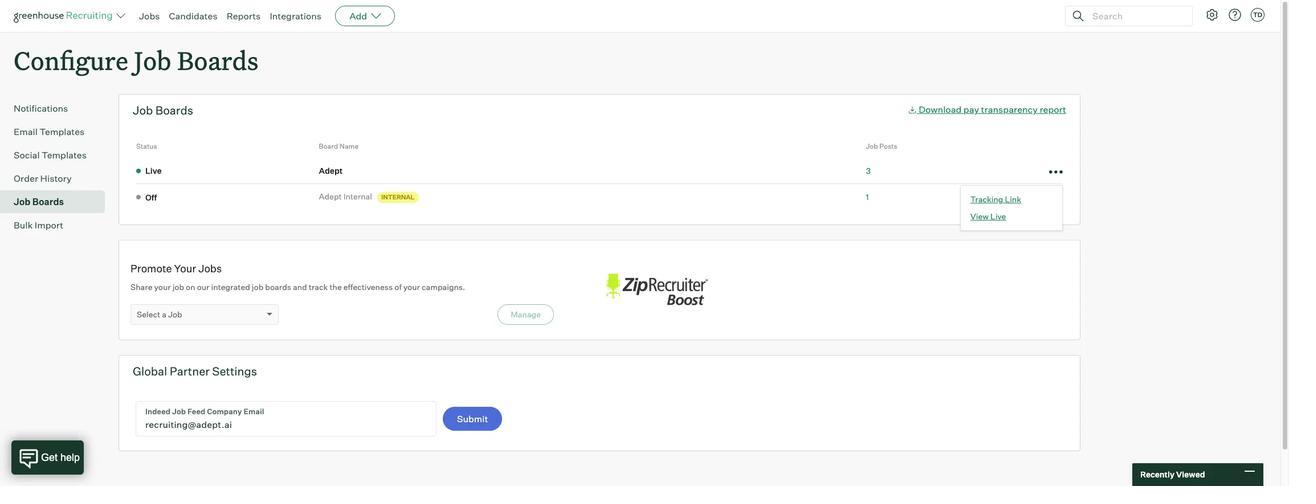 Task type: describe. For each thing, give the bounding box(es) containing it.
tracking link
[[971, 194, 1022, 204]]

candidates link
[[169, 10, 218, 22]]

settings
[[212, 364, 257, 379]]

Indeed Job Feed Company Email text field
[[136, 402, 436, 436]]

job left the posts
[[866, 142, 879, 151]]

adept for adept
[[319, 166, 343, 175]]

add
[[350, 10, 367, 22]]

boards
[[265, 282, 291, 292]]

bulk import link
[[14, 218, 100, 232]]

tracking
[[971, 194, 1004, 204]]

download pay transparency report link
[[908, 104, 1067, 115]]

zip recruiter image
[[600, 268, 714, 312]]

a
[[162, 310, 166, 319]]

adept internal
[[319, 192, 372, 201]]

download pay transparency report
[[919, 104, 1067, 115]]

status
[[136, 142, 157, 151]]

reports link
[[227, 10, 261, 22]]

recently
[[1141, 470, 1175, 480]]

td
[[1254, 11, 1263, 19]]

report
[[1040, 104, 1067, 115]]

add button
[[335, 6, 395, 26]]

select a job
[[137, 310, 182, 319]]

tracking link link
[[971, 194, 1053, 205]]

Search text field
[[1090, 8, 1183, 24]]

jobs link
[[139, 10, 160, 22]]

order history link
[[14, 172, 100, 185]]

board name
[[319, 142, 359, 151]]

adept for adept internal
[[319, 192, 342, 201]]

job posts
[[866, 142, 898, 151]]

link
[[1005, 194, 1022, 204]]

track
[[309, 282, 328, 292]]

greenhouse recruiting image
[[14, 9, 116, 23]]

social templates
[[14, 149, 87, 161]]

partner
[[170, 364, 210, 379]]

1 vertical spatial job boards
[[14, 196, 64, 208]]

order history
[[14, 173, 72, 184]]

3 link
[[866, 166, 871, 175]]

global
[[133, 364, 167, 379]]

integrations
[[270, 10, 322, 22]]

social templates link
[[14, 148, 100, 162]]

1
[[866, 192, 869, 202]]

view live
[[971, 211, 1007, 221]]

global partner settings
[[133, 364, 257, 379]]

posts
[[880, 142, 898, 151]]

candidates
[[169, 10, 218, 22]]

templates for email templates
[[40, 126, 85, 138]]

import
[[35, 220, 63, 231]]

recently viewed
[[1141, 470, 1206, 480]]

templates for social templates
[[42, 149, 87, 161]]

live inside view live link
[[991, 211, 1007, 221]]



Task type: locate. For each thing, give the bounding box(es) containing it.
job right a on the left
[[168, 310, 182, 319]]

1 adept from the top
[[319, 166, 343, 175]]

1 horizontal spatial job boards
[[133, 103, 193, 118]]

0 vertical spatial templates
[[40, 126, 85, 138]]

0 vertical spatial jobs
[[139, 10, 160, 22]]

promote
[[131, 262, 172, 275]]

adept internal link
[[319, 191, 376, 202]]

templates up the social templates link
[[40, 126, 85, 138]]

2 adept from the top
[[319, 192, 342, 201]]

order
[[14, 173, 38, 184]]

1 vertical spatial templates
[[42, 149, 87, 161]]

internal right adept internal link
[[381, 193, 415, 201]]

2 your from the left
[[404, 282, 420, 292]]

job boards link
[[14, 195, 100, 209]]

0 horizontal spatial internal
[[344, 192, 372, 201]]

1 horizontal spatial your
[[404, 282, 420, 292]]

1 your from the left
[[154, 282, 171, 292]]

submit button
[[443, 407, 503, 431]]

job left boards
[[252, 282, 264, 292]]

share
[[131, 282, 153, 292]]

notifications link
[[14, 102, 100, 115]]

configure image
[[1206, 8, 1220, 22]]

0 vertical spatial live
[[145, 166, 162, 176]]

2 vertical spatial boards
[[32, 196, 64, 208]]

jobs left the candidates
[[139, 10, 160, 22]]

job boards up status
[[133, 103, 193, 118]]

view live link
[[971, 211, 1053, 222]]

0 horizontal spatial job
[[173, 282, 184, 292]]

boards
[[177, 43, 259, 77], [155, 103, 193, 118], [32, 196, 64, 208]]

the
[[330, 282, 342, 292]]

0 horizontal spatial job boards
[[14, 196, 64, 208]]

submit
[[457, 413, 488, 425]]

job down 'jobs' "link"
[[134, 43, 171, 77]]

campaigns.
[[422, 282, 465, 292]]

of
[[395, 282, 402, 292]]

effectiveness
[[344, 282, 393, 292]]

adept down adept link
[[319, 192, 342, 201]]

boards up import
[[32, 196, 64, 208]]

jobs
[[139, 10, 160, 22], [199, 262, 222, 275]]

2 job from the left
[[252, 282, 264, 292]]

job
[[134, 43, 171, 77], [133, 103, 153, 118], [866, 142, 879, 151], [14, 196, 30, 208], [168, 310, 182, 319]]

view
[[971, 211, 989, 221]]

live
[[145, 166, 162, 176], [991, 211, 1007, 221]]

transparency
[[982, 104, 1038, 115]]

1 horizontal spatial job
[[252, 282, 264, 292]]

email
[[14, 126, 38, 138]]

pay
[[964, 104, 980, 115]]

0 horizontal spatial live
[[145, 166, 162, 176]]

our
[[197, 282, 210, 292]]

0 vertical spatial adept
[[319, 166, 343, 175]]

configure job boards
[[14, 43, 259, 77]]

jobs up our
[[199, 262, 222, 275]]

social
[[14, 149, 40, 161]]

0 vertical spatial job boards
[[133, 103, 193, 118]]

your right of
[[404, 282, 420, 292]]

your
[[174, 262, 196, 275]]

configure
[[14, 43, 128, 77]]

and
[[293, 282, 307, 292]]

1 vertical spatial live
[[991, 211, 1007, 221]]

email templates
[[14, 126, 85, 138]]

1 job from the left
[[173, 282, 184, 292]]

0 vertical spatial boards
[[177, 43, 259, 77]]

1 vertical spatial jobs
[[199, 262, 222, 275]]

internal
[[344, 192, 372, 201], [381, 193, 415, 201]]

0 horizontal spatial jobs
[[139, 10, 160, 22]]

boards up status
[[155, 103, 193, 118]]

history
[[40, 173, 72, 184]]

select
[[137, 310, 160, 319]]

td button
[[1252, 8, 1265, 22]]

bulk
[[14, 220, 33, 231]]

reports
[[227, 10, 261, 22]]

1 vertical spatial adept
[[319, 192, 342, 201]]

job boards
[[133, 103, 193, 118], [14, 196, 64, 208]]

internal down adept link
[[344, 192, 372, 201]]

job
[[173, 282, 184, 292], [252, 282, 264, 292]]

name
[[340, 142, 359, 151]]

1 horizontal spatial jobs
[[199, 262, 222, 275]]

share your job on our integrated job boards and track the effectiveness of your campaigns.
[[131, 282, 465, 292]]

adept
[[319, 166, 343, 175], [319, 192, 342, 201]]

3
[[866, 166, 871, 175]]

bulk import
[[14, 220, 63, 231]]

live down tracking link
[[991, 211, 1007, 221]]

boards down the candidates
[[177, 43, 259, 77]]

email templates link
[[14, 125, 100, 139]]

job up status
[[133, 103, 153, 118]]

1 horizontal spatial internal
[[381, 193, 415, 201]]

your right share
[[154, 282, 171, 292]]

job left the on
[[173, 282, 184, 292]]

download
[[919, 104, 962, 115]]

your
[[154, 282, 171, 292], [404, 282, 420, 292]]

viewed
[[1177, 470, 1206, 480]]

on
[[186, 282, 195, 292]]

integrated
[[211, 282, 250, 292]]

integrations link
[[270, 10, 322, 22]]

live down status
[[145, 166, 162, 176]]

job boards up bulk import
[[14, 196, 64, 208]]

off
[[145, 193, 157, 202]]

adept link
[[319, 165, 346, 176]]

promote your jobs
[[131, 262, 222, 275]]

job up bulk at the left of the page
[[14, 196, 30, 208]]

templates down email templates link
[[42, 149, 87, 161]]

0 horizontal spatial your
[[154, 282, 171, 292]]

notifications
[[14, 103, 68, 114]]

1 link
[[866, 192, 869, 202]]

adept down board
[[319, 166, 343, 175]]

board
[[319, 142, 338, 151]]

templates
[[40, 126, 85, 138], [42, 149, 87, 161]]

td button
[[1249, 6, 1268, 24]]

1 horizontal spatial live
[[991, 211, 1007, 221]]

1 vertical spatial boards
[[155, 103, 193, 118]]



Task type: vqa. For each thing, say whether or not it's contained in the screenshot.
information
no



